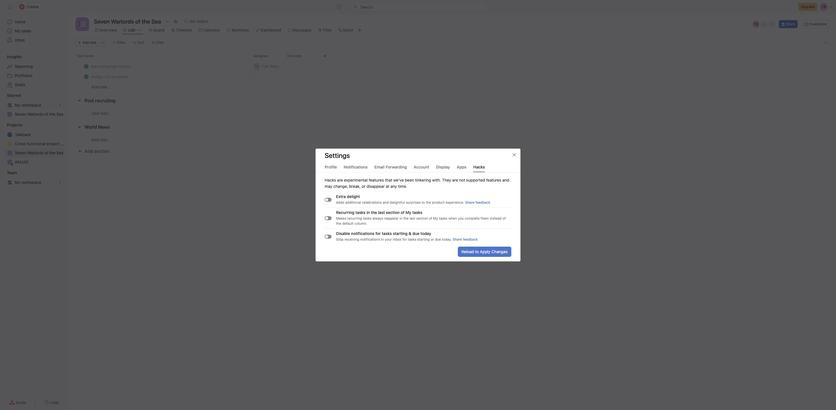 Task type: locate. For each thing, give the bounding box(es) containing it.
header untitled section tree grid
[[69, 61, 836, 92]]

my down starred in the left of the page
[[15, 103, 20, 108]]

2 horizontal spatial share
[[786, 22, 795, 26]]

starting up inbox
[[393, 231, 408, 236]]

post
[[85, 98, 94, 103]]

adds
[[336, 201, 344, 205]]

notifications right receiving
[[360, 238, 380, 242]]

add down world
[[85, 149, 93, 154]]

add inside 'button'
[[85, 149, 93, 154]]

your
[[385, 238, 392, 242]]

collapse task list for this section image left "post"
[[77, 98, 82, 103]]

2 add task… button from the top
[[91, 110, 111, 117]]

1 vertical spatial my workspace
[[15, 180, 41, 185]]

1 horizontal spatial to
[[475, 250, 479, 254]]

today.
[[442, 238, 452, 242]]

0 vertical spatial add task… button
[[91, 84, 111, 90]]

1 vertical spatial starting
[[417, 238, 430, 242]]

seven warlords of the sea for second seven warlords of the sea link from the top
[[15, 151, 63, 155]]

last
[[378, 210, 385, 215], [410, 217, 415, 221]]

we've
[[393, 178, 404, 183]]

cross-functional project plan
[[15, 141, 68, 146]]

add task… up the add section on the top left
[[91, 137, 111, 142]]

add task… button down assign hq locations text field
[[91, 84, 111, 90]]

in
[[367, 210, 370, 215], [400, 217, 402, 221], [381, 238, 384, 242]]

1 horizontal spatial features
[[486, 178, 501, 183]]

my workspace link
[[3, 101, 65, 110], [3, 178, 65, 187]]

1 switch from the top
[[325, 198, 332, 202]]

reload to apply changes button
[[458, 247, 511, 257]]

1 workspace from the top
[[21, 103, 41, 108]]

0 vertical spatial starting
[[393, 231, 408, 236]]

gantt link
[[338, 27, 353, 33]]

0 vertical spatial seven warlords of the sea
[[15, 112, 63, 117]]

my inside starred element
[[15, 103, 20, 108]]

in down celebrations
[[367, 210, 370, 215]]

1 vertical spatial to
[[475, 250, 479, 254]]

1 seven warlords of the sea link from the top
[[3, 110, 65, 119]]

cross-functional project plan link
[[3, 139, 68, 149]]

0 vertical spatial for
[[376, 231, 381, 236]]

my workspace down starred in the left of the page
[[15, 103, 41, 108]]

my workspace down team
[[15, 180, 41, 185]]

share inside disable notifications for tasks starting & due today stop receiving notifications in your inbox for tasks starting or due today. share feedback
[[453, 238, 462, 242]]

1 horizontal spatial section
[[386, 210, 400, 215]]

share feedback link for today
[[453, 238, 478, 242]]

my up inbox
[[15, 28, 20, 33]]

tyler black
[[261, 64, 279, 68]]

files
[[323, 28, 332, 32]]

add task… row for world news
[[69, 134, 836, 145]]

add task… down assign hq locations text field
[[91, 85, 111, 89]]

last up always
[[378, 210, 385, 215]]

2 vertical spatial switch
[[325, 235, 332, 239]]

1 horizontal spatial due
[[435, 238, 441, 242]]

switch left adds
[[325, 198, 332, 202]]

0 vertical spatial seven warlords of the sea link
[[3, 110, 65, 119]]

hacks up supported
[[473, 165, 485, 170]]

section up reappear
[[386, 210, 400, 215]]

or right break,
[[362, 184, 366, 189]]

in right reappear
[[400, 217, 402, 221]]

2 vertical spatial add task… row
[[69, 134, 836, 145]]

are left not
[[452, 178, 458, 183]]

assign hq locations cell
[[69, 71, 251, 82]]

starting down today
[[417, 238, 430, 242]]

seven warlords of the sea link down functional
[[3, 149, 65, 158]]

to left the apply
[[475, 250, 479, 254]]

messages
[[293, 28, 311, 32]]

add task… button for recruiting
[[91, 110, 111, 117]]

functional
[[27, 141, 45, 146]]

my for 2nd my workspace link from the bottom
[[15, 103, 20, 108]]

team button
[[0, 170, 17, 176]]

my for my tasks link
[[15, 28, 20, 33]]

1 my workspace from the top
[[15, 103, 41, 108]]

seven
[[15, 112, 26, 117], [15, 151, 26, 155]]

2 vertical spatial section
[[416, 217, 428, 221]]

1 vertical spatial collapse task list for this section image
[[77, 125, 82, 129]]

seven inside projects element
[[15, 151, 26, 155]]

hacks up may
[[325, 178, 336, 183]]

0 vertical spatial hacks
[[473, 165, 485, 170]]

hacks for hacks
[[473, 165, 485, 170]]

warlords down cross-functional project plan link
[[27, 151, 44, 155]]

add up the post recruiting button
[[91, 85, 99, 89]]

recruiting
[[95, 98, 115, 103]]

0 vertical spatial in
[[367, 210, 370, 215]]

for down always
[[376, 231, 381, 236]]

3 switch from the top
[[325, 235, 332, 239]]

1 seven warlords of the sea from the top
[[15, 112, 63, 117]]

workspace down "goals" link
[[21, 103, 41, 108]]

1 vertical spatial add task… row
[[69, 108, 836, 119]]

collapse task list for this section image left world
[[77, 125, 82, 129]]

1 horizontal spatial in
[[381, 238, 384, 242]]

2 vertical spatial share
[[453, 238, 462, 242]]

recurring tasks in the last section of my tasks makes recurring tasks always reappear in the last section of my tasks when you complete them instead of the default column.
[[336, 210, 506, 226]]

1 collapse task list for this section image from the top
[[77, 98, 82, 103]]

post recruiting
[[85, 98, 115, 103]]

1 vertical spatial seven warlords of the sea
[[15, 151, 63, 155]]

features up disappear
[[369, 178, 384, 183]]

task… for news
[[100, 137, 111, 142]]

share inside share button
[[786, 22, 795, 26]]

for right inbox
[[402, 238, 407, 242]]

1 vertical spatial my workspace link
[[3, 178, 65, 187]]

1 horizontal spatial for
[[402, 238, 407, 242]]

feedback up them
[[476, 201, 490, 205]]

2 workspace from the top
[[21, 180, 41, 185]]

or down today
[[431, 238, 434, 242]]

and
[[502, 178, 509, 183], [383, 201, 389, 205]]

the left product at right top
[[426, 201, 431, 205]]

profile button
[[325, 165, 337, 172]]

email forwarding button
[[375, 165, 407, 172]]

sea inside starred element
[[56, 112, 63, 117]]

0 horizontal spatial tb
[[255, 64, 259, 68]]

share
[[786, 22, 795, 26], [465, 201, 475, 205], [453, 238, 462, 242]]

tasks down &
[[408, 238, 416, 242]]

0 vertical spatial section
[[94, 149, 110, 154]]

seven warlords of the sea link
[[3, 110, 65, 119], [3, 149, 65, 158]]

workspace down amjad link at the left top of the page
[[21, 180, 41, 185]]

switch
[[325, 198, 332, 202], [325, 216, 332, 220], [325, 235, 332, 239]]

1 vertical spatial switch
[[325, 216, 332, 220]]

the up always
[[371, 210, 377, 215]]

my tasks link
[[3, 26, 65, 36]]

warlords up talkback link at left top
[[27, 112, 44, 117]]

news
[[98, 125, 110, 130]]

to
[[422, 201, 425, 205], [475, 250, 479, 254]]

0 horizontal spatial in
[[367, 210, 370, 215]]

1 vertical spatial warlords
[[27, 151, 44, 155]]

0 vertical spatial or
[[362, 184, 366, 189]]

0 vertical spatial workspace
[[21, 103, 41, 108]]

0 horizontal spatial section
[[94, 149, 110, 154]]

add task… down post recruiting at the left of the page
[[91, 111, 111, 116]]

2 add task… row from the top
[[69, 108, 836, 119]]

2 warlords from the top
[[27, 151, 44, 155]]

0 vertical spatial switch
[[325, 198, 332, 202]]

the right reappear
[[403, 217, 409, 221]]

completed image
[[83, 73, 90, 80]]

row containing tb
[[69, 61, 836, 72]]

share inside extra delight adds additional celebrations and delightful surprises to the product experience. share feedback
[[465, 201, 475, 205]]

0 horizontal spatial or
[[362, 184, 366, 189]]

account
[[414, 165, 429, 170]]

teams element
[[0, 168, 68, 188]]

0 horizontal spatial to
[[422, 201, 425, 205]]

0 horizontal spatial starting
[[393, 231, 408, 236]]

stop
[[336, 238, 344, 242]]

list
[[128, 28, 135, 32]]

1 horizontal spatial hacks
[[473, 165, 485, 170]]

0 horizontal spatial hacks
[[325, 178, 336, 183]]

delight
[[347, 194, 360, 199]]

seven warlords of the sea link inside starred element
[[3, 110, 65, 119]]

the down project
[[49, 151, 55, 155]]

2 vertical spatial in
[[381, 238, 384, 242]]

collapse task list for this section image for post recruiting
[[77, 98, 82, 103]]

forwarding
[[386, 165, 407, 170]]

0 vertical spatial last
[[378, 210, 385, 215]]

to inside button
[[475, 250, 479, 254]]

talkback
[[15, 132, 31, 137]]

2 task… from the top
[[100, 111, 111, 116]]

1 vertical spatial in
[[400, 217, 402, 221]]

3 add task… row from the top
[[69, 134, 836, 145]]

2 collapse task list for this section image from the top
[[77, 125, 82, 129]]

of down cross-functional project plan
[[45, 151, 48, 155]]

0 horizontal spatial and
[[383, 201, 389, 205]]

0 horizontal spatial are
[[337, 178, 343, 183]]

in inside disable notifications for tasks starting & due today stop receiving notifications in your inbox for tasks starting or due today. share feedback
[[381, 238, 384, 242]]

0 vertical spatial my workspace link
[[3, 101, 65, 110]]

0 horizontal spatial features
[[369, 178, 384, 183]]

add task…
[[91, 85, 111, 89], [91, 111, 111, 116], [91, 137, 111, 142]]

my workspace link down amjad link at the left top of the page
[[3, 178, 65, 187]]

date
[[295, 54, 302, 58]]

None text field
[[92, 16, 162, 26]]

task… down recruiting
[[100, 111, 111, 116]]

1 vertical spatial share feedback link
[[453, 238, 478, 242]]

0 horizontal spatial last
[[378, 210, 385, 215]]

in left your
[[381, 238, 384, 242]]

assignee
[[253, 54, 268, 58]]

hacks inside "hacks are experimental features that we've been tinkering with. they are not supported features and may change, break, or disappear at any time."
[[325, 178, 336, 183]]

world news button
[[85, 122, 110, 132]]

2 vertical spatial add task…
[[91, 137, 111, 142]]

surprises
[[406, 201, 421, 205]]

3 task… from the top
[[100, 137, 111, 142]]

2 my workspace from the top
[[15, 180, 41, 185]]

switch left makes
[[325, 216, 332, 220]]

share feedback link up the reload
[[453, 238, 478, 242]]

seven up projects
[[15, 112, 26, 117]]

0 vertical spatial task…
[[100, 85, 111, 89]]

0 vertical spatial share feedback link
[[465, 201, 490, 205]]

warlords
[[27, 112, 44, 117], [27, 151, 44, 155]]

task… down news
[[100, 137, 111, 142]]

1 vertical spatial seven
[[15, 151, 26, 155]]

0 vertical spatial add task… row
[[69, 82, 836, 92]]

1 vertical spatial and
[[383, 201, 389, 205]]

1 vertical spatial last
[[410, 217, 415, 221]]

my inside global element
[[15, 28, 20, 33]]

workspace inside starred element
[[21, 103, 41, 108]]

my workspace link down "goals" link
[[3, 101, 65, 110]]

add task… button down post recruiting at the left of the page
[[91, 110, 111, 117]]

profile
[[325, 165, 337, 170]]

1 vertical spatial notifications
[[360, 238, 380, 242]]

1 vertical spatial tb
[[255, 64, 259, 68]]

portfolios link
[[3, 71, 65, 80]]

time.
[[398, 184, 407, 189]]

add task… row
[[69, 82, 836, 92], [69, 108, 836, 119], [69, 134, 836, 145]]

changes
[[492, 250, 508, 254]]

due left today.
[[435, 238, 441, 242]]

add inside button
[[83, 40, 89, 45]]

notifications button
[[344, 165, 368, 172]]

inbox
[[15, 38, 25, 42]]

1 seven from the top
[[15, 112, 26, 117]]

projects element
[[0, 120, 68, 168]]

close image
[[512, 153, 517, 157]]

0 vertical spatial add task…
[[91, 85, 111, 89]]

celebrations
[[362, 201, 382, 205]]

0 vertical spatial my workspace
[[15, 103, 41, 108]]

display button
[[436, 165, 450, 172]]

my workspace inside starred element
[[15, 103, 41, 108]]

of up talkback link at left top
[[45, 112, 48, 117]]

0 vertical spatial collapse task list for this section image
[[77, 98, 82, 103]]

seven warlords of the sea up talkback link at left top
[[15, 112, 63, 117]]

1 vertical spatial sea
[[56, 151, 63, 155]]

add left task
[[83, 40, 89, 45]]

1 horizontal spatial tb
[[754, 22, 758, 26]]

switch left stop
[[325, 235, 332, 239]]

2 features from the left
[[486, 178, 501, 183]]

product
[[432, 201, 445, 205]]

3 add task… button from the top
[[91, 137, 111, 143]]

2 vertical spatial add task… button
[[91, 137, 111, 143]]

home
[[15, 19, 26, 24]]

feedback up the reload
[[463, 238, 478, 242]]

my inside teams element
[[15, 180, 20, 185]]

0 vertical spatial seven
[[15, 112, 26, 117]]

collapse task list for this section image
[[77, 98, 82, 103], [77, 125, 82, 129]]

1 vertical spatial share
[[465, 201, 475, 205]]

2 add task… from the top
[[91, 111, 111, 116]]

section up today
[[416, 217, 428, 221]]

1 horizontal spatial are
[[452, 178, 458, 183]]

2 horizontal spatial in
[[400, 217, 402, 221]]

0 vertical spatial and
[[502, 178, 509, 183]]

seven warlords of the sea down cross-functional project plan
[[15, 151, 63, 155]]

2 sea from the top
[[56, 151, 63, 155]]

section inside 'button'
[[94, 149, 110, 154]]

last up &
[[410, 217, 415, 221]]

1 horizontal spatial or
[[431, 238, 434, 242]]

features right supported
[[486, 178, 501, 183]]

1 vertical spatial seven warlords of the sea link
[[3, 149, 65, 158]]

Completed checkbox
[[83, 63, 90, 70]]

of down delightful
[[401, 210, 405, 215]]

additional
[[345, 201, 361, 205]]

1 warlords from the top
[[27, 112, 44, 117]]

always
[[373, 217, 383, 221]]

seven warlords of the sea inside starred element
[[15, 112, 63, 117]]

1 sea from the top
[[56, 112, 63, 117]]

tinkering
[[415, 178, 431, 183]]

1 vertical spatial feedback
[[463, 238, 478, 242]]

share feedback link up complete
[[465, 201, 490, 205]]

my down team
[[15, 180, 20, 185]]

0 vertical spatial tb
[[754, 22, 758, 26]]

remove from starred image
[[173, 19, 178, 24]]

hacks
[[473, 165, 485, 170], [325, 178, 336, 183]]

1 horizontal spatial share
[[465, 201, 475, 205]]

seven down cross-
[[15, 151, 26, 155]]

seven warlords of the sea inside projects element
[[15, 151, 63, 155]]

0 vertical spatial feedback
[[476, 201, 490, 205]]

1 vertical spatial hacks
[[325, 178, 336, 183]]

change,
[[333, 184, 348, 189]]

1 add task… button from the top
[[91, 84, 111, 90]]

workspace
[[21, 103, 41, 108], [21, 180, 41, 185]]

0 vertical spatial to
[[422, 201, 425, 205]]

tasks down "surprises"
[[412, 210, 422, 215]]

disappear
[[367, 184, 385, 189]]

1 horizontal spatial last
[[410, 217, 415, 221]]

add task button
[[75, 39, 99, 47]]

add task… button for news
[[91, 137, 111, 143]]

the
[[49, 112, 55, 117], [49, 151, 55, 155], [426, 201, 431, 205], [371, 210, 377, 215], [403, 217, 409, 221], [336, 222, 341, 226]]

global element
[[0, 14, 68, 48]]

1 vertical spatial add task… button
[[91, 110, 111, 117]]

0 horizontal spatial share
[[453, 238, 462, 242]]

are
[[337, 178, 343, 183], [452, 178, 458, 183]]

feedback
[[476, 201, 490, 205], [463, 238, 478, 242]]

add section
[[85, 149, 110, 154]]

2 seven from the top
[[15, 151, 26, 155]]

1 vertical spatial section
[[386, 210, 400, 215]]

section down news
[[94, 149, 110, 154]]

0 vertical spatial due
[[412, 231, 420, 236]]

due
[[287, 54, 294, 58]]

starting
[[393, 231, 408, 236], [417, 238, 430, 242]]

row containing task name
[[69, 51, 836, 61]]

1 vertical spatial add task…
[[91, 111, 111, 116]]

add task… button up the add section on the top left
[[91, 137, 111, 143]]

1 features from the left
[[369, 178, 384, 183]]

of inside projects element
[[45, 151, 48, 155]]

sea
[[56, 112, 63, 117], [56, 151, 63, 155]]

1 add task… from the top
[[91, 85, 111, 89]]

seven warlords of the sea link up talkback link at left top
[[3, 110, 65, 119]]

3 add task… from the top
[[91, 137, 111, 142]]

may
[[325, 184, 332, 189]]

2 switch from the top
[[325, 216, 332, 220]]

0 horizontal spatial for
[[376, 231, 381, 236]]

the up talkback link at left top
[[49, 112, 55, 117]]

1 vertical spatial workspace
[[21, 180, 41, 185]]

1 task… from the top
[[100, 85, 111, 89]]

0 vertical spatial sea
[[56, 112, 63, 117]]

sea inside projects element
[[56, 151, 63, 155]]

inbox link
[[3, 36, 65, 45]]

due
[[412, 231, 420, 236], [435, 238, 441, 242]]

0 vertical spatial share
[[786, 22, 795, 26]]

my workspace
[[15, 103, 41, 108], [15, 180, 41, 185]]

switch for extra delight
[[325, 198, 332, 202]]

task… down assign hq locations text field
[[100, 85, 111, 89]]

tasks down home
[[21, 28, 31, 33]]

2 my workspace link from the top
[[3, 178, 65, 187]]

and inside "hacks are experimental features that we've been tinkering with. they are not supported features and may change, break, or disappear at any time."
[[502, 178, 509, 183]]

to right "surprises"
[[422, 201, 425, 205]]

1 vertical spatial task…
[[100, 111, 111, 116]]

add task… inside 'header untitled section' tree grid
[[91, 85, 111, 89]]

switch for recurring tasks in the last section of my tasks
[[325, 216, 332, 220]]

warlords inside starred element
[[27, 112, 44, 117]]

due right &
[[412, 231, 420, 236]]

row
[[69, 51, 836, 61], [75, 61, 829, 61], [69, 61, 836, 72], [69, 71, 836, 82]]

notifications down column.
[[351, 231, 374, 236]]

0 vertical spatial warlords
[[27, 112, 44, 117]]

2 vertical spatial task…
[[100, 137, 111, 142]]

are up change,
[[337, 178, 343, 183]]

you
[[458, 217, 464, 221]]

2 seven warlords of the sea from the top
[[15, 151, 63, 155]]

sea for seven warlords of the sea link in starred element
[[56, 112, 63, 117]]

my tasks
[[15, 28, 31, 33]]

1 horizontal spatial and
[[502, 178, 509, 183]]

1 vertical spatial or
[[431, 238, 434, 242]]



Task type: describe. For each thing, give the bounding box(es) containing it.
Completed checkbox
[[83, 73, 90, 80]]

my workspace inside teams element
[[15, 180, 41, 185]]

notifications
[[344, 165, 368, 170]]

world
[[85, 125, 97, 130]]

recurring
[[347, 217, 362, 221]]

reload to apply changes
[[462, 250, 508, 254]]

extra
[[336, 194, 346, 199]]

the inside projects element
[[49, 151, 55, 155]]

to inside extra delight adds additional celebrations and delightful surprises to the product experience. share feedback
[[422, 201, 425, 205]]

tasks up column.
[[363, 217, 372, 221]]

cross-
[[15, 141, 27, 146]]

portfolios
[[15, 73, 32, 78]]

my workspace link inside teams element
[[3, 178, 65, 187]]

today
[[421, 231, 431, 236]]

add task
[[83, 40, 97, 45]]

my down product at right top
[[433, 217, 438, 221]]

projects button
[[0, 122, 22, 128]]

due date
[[287, 54, 302, 58]]

hacks are experimental features that we've been tinkering with. they are not supported features and may change, break, or disappear at any time.
[[325, 178, 509, 189]]

hide sidebar image
[[7, 5, 12, 9]]

default
[[342, 222, 353, 226]]

with.
[[432, 178, 441, 183]]

tb inside button
[[754, 22, 758, 26]]

apps button
[[457, 165, 467, 172]]

1 vertical spatial for
[[402, 238, 407, 242]]

of up today
[[429, 217, 432, 221]]

them
[[481, 217, 489, 221]]

timeline
[[176, 28, 192, 32]]

share button
[[779, 20, 798, 28]]

experience.
[[446, 201, 464, 205]]

world news
[[85, 125, 110, 130]]

workflow link
[[227, 27, 249, 33]]

when
[[448, 217, 457, 221]]

1 horizontal spatial starting
[[417, 238, 430, 242]]

inbox
[[393, 238, 402, 242]]

reporting link
[[3, 62, 65, 71]]

add task… row for post recruiting
[[69, 108, 836, 119]]

the inside extra delight adds additional celebrations and delightful surprises to the product experience. share feedback
[[426, 201, 431, 205]]

overview link
[[95, 27, 117, 33]]

list link
[[124, 27, 135, 33]]

feedback inside extra delight adds additional celebrations and delightful surprises to the product experience. share feedback
[[476, 201, 490, 205]]

reload
[[462, 250, 474, 254]]

project
[[46, 141, 59, 146]]

email forwarding
[[375, 165, 407, 170]]

sea for second seven warlords of the sea link from the top
[[56, 151, 63, 155]]

seven warlords of the sea for seven warlords of the sea link in starred element
[[15, 112, 63, 117]]

been
[[405, 178, 414, 183]]

add down post recruiting at the left of the page
[[91, 111, 99, 116]]

tasks up your
[[382, 231, 392, 236]]

tasks left when
[[439, 217, 448, 221]]

board
[[153, 28, 165, 32]]

add section button
[[75, 146, 112, 157]]

recruiting top pirates cell
[[69, 61, 251, 72]]

projects
[[7, 123, 22, 128]]

extra delight adds additional celebrations and delightful surprises to the product experience. share feedback
[[336, 194, 490, 205]]

apps
[[457, 165, 467, 170]]

seven inside starred element
[[15, 112, 26, 117]]

2 seven warlords of the sea link from the top
[[3, 149, 65, 158]]

account button
[[414, 165, 429, 172]]

gantt
[[343, 28, 353, 32]]

starred element
[[0, 91, 68, 120]]

break,
[[349, 184, 361, 189]]

tb inside 'header untitled section' tree grid
[[255, 64, 259, 68]]

1 my workspace link from the top
[[3, 101, 65, 110]]

board link
[[149, 27, 165, 33]]

or inside "hacks are experimental features that we've been tinkering with. they are not supported features and may change, break, or disappear at any time."
[[362, 184, 366, 189]]

reappear
[[384, 217, 399, 221]]

tyler
[[261, 64, 269, 68]]

0 vertical spatial notifications
[[351, 231, 374, 236]]

Assign HQ locations text field
[[90, 74, 130, 80]]

1 add task… row from the top
[[69, 82, 836, 92]]

calendar
[[203, 28, 220, 32]]

timeline link
[[171, 27, 192, 33]]

my down "surprises"
[[406, 210, 411, 215]]

the inside starred element
[[49, 112, 55, 117]]

team
[[7, 170, 17, 175]]

disable notifications for tasks starting & due today stop receiving notifications in your inbox for tasks starting or due today. share feedback
[[336, 231, 478, 242]]

workflow
[[232, 28, 249, 32]]

tasks up recurring
[[355, 210, 366, 215]]

0 horizontal spatial due
[[412, 231, 420, 236]]

of inside starred element
[[45, 112, 48, 117]]

files link
[[318, 27, 332, 33]]

home link
[[3, 17, 65, 26]]

of right instead
[[503, 217, 506, 221]]

Recruiting top Pirates text field
[[90, 64, 132, 69]]

column.
[[354, 222, 367, 226]]

or inside disable notifications for tasks starting & due today stop receiving notifications in your inbox for tasks starting or due today. share feedback
[[431, 238, 434, 242]]

1 are from the left
[[337, 178, 343, 183]]

recurring
[[336, 210, 354, 215]]

goals link
[[3, 80, 65, 89]]

makes
[[336, 217, 346, 221]]

my for my workspace link in teams element
[[15, 180, 20, 185]]

insights button
[[0, 54, 22, 60]]

starred button
[[0, 93, 21, 98]]

insights element
[[0, 52, 68, 91]]

calendar link
[[199, 27, 220, 33]]

add task… button inside 'header untitled section' tree grid
[[91, 84, 111, 90]]

warlords inside projects element
[[27, 151, 44, 155]]

supported
[[466, 178, 485, 183]]

2 horizontal spatial section
[[416, 217, 428, 221]]

feedback inside disable notifications for tasks starting & due today stop receiving notifications in your inbox for tasks starting or due today. share feedback
[[463, 238, 478, 242]]

completed image
[[83, 63, 90, 70]]

reporting
[[15, 64, 33, 69]]

hacks for hacks are experimental features that we've been tinkering with. they are not supported features and may change, break, or disappear at any time.
[[325, 178, 336, 183]]

disable
[[336, 231, 350, 236]]

task… for recruiting
[[100, 111, 111, 116]]

delightful
[[390, 201, 405, 205]]

plan
[[60, 141, 68, 146]]

hacks button
[[473, 165, 485, 172]]

task
[[90, 40, 97, 45]]

task… inside 'header untitled section' tree grid
[[100, 85, 111, 89]]

add task… for recruiting
[[91, 111, 111, 116]]

tasks inside my tasks link
[[21, 28, 31, 33]]

1 vertical spatial due
[[435, 238, 441, 242]]

collapse task list for this section image for world news
[[77, 125, 82, 129]]

post recruiting button
[[85, 96, 115, 106]]

switch for disable notifications for tasks starting & due today
[[325, 235, 332, 239]]

dashboard link
[[256, 27, 281, 33]]

not
[[459, 178, 465, 183]]

any
[[391, 184, 397, 189]]

apply
[[480, 250, 490, 254]]

dashboard
[[261, 28, 281, 32]]

goals
[[15, 82, 25, 87]]

share feedback link for surprises
[[465, 201, 490, 205]]

add inside 'header untitled section' tree grid
[[91, 85, 99, 89]]

workspace inside teams element
[[21, 180, 41, 185]]

the down makes
[[336, 222, 341, 226]]

2 are from the left
[[452, 178, 458, 183]]

and inside extra delight adds additional celebrations and delightful surprises to the product experience. share feedback
[[383, 201, 389, 205]]

add task… for news
[[91, 137, 111, 142]]

&
[[409, 231, 411, 236]]

list image
[[79, 21, 86, 28]]

add up add section 'button'
[[91, 137, 99, 142]]



Task type: vqa. For each thing, say whether or not it's contained in the screenshot.
Team dropdown button
yes



